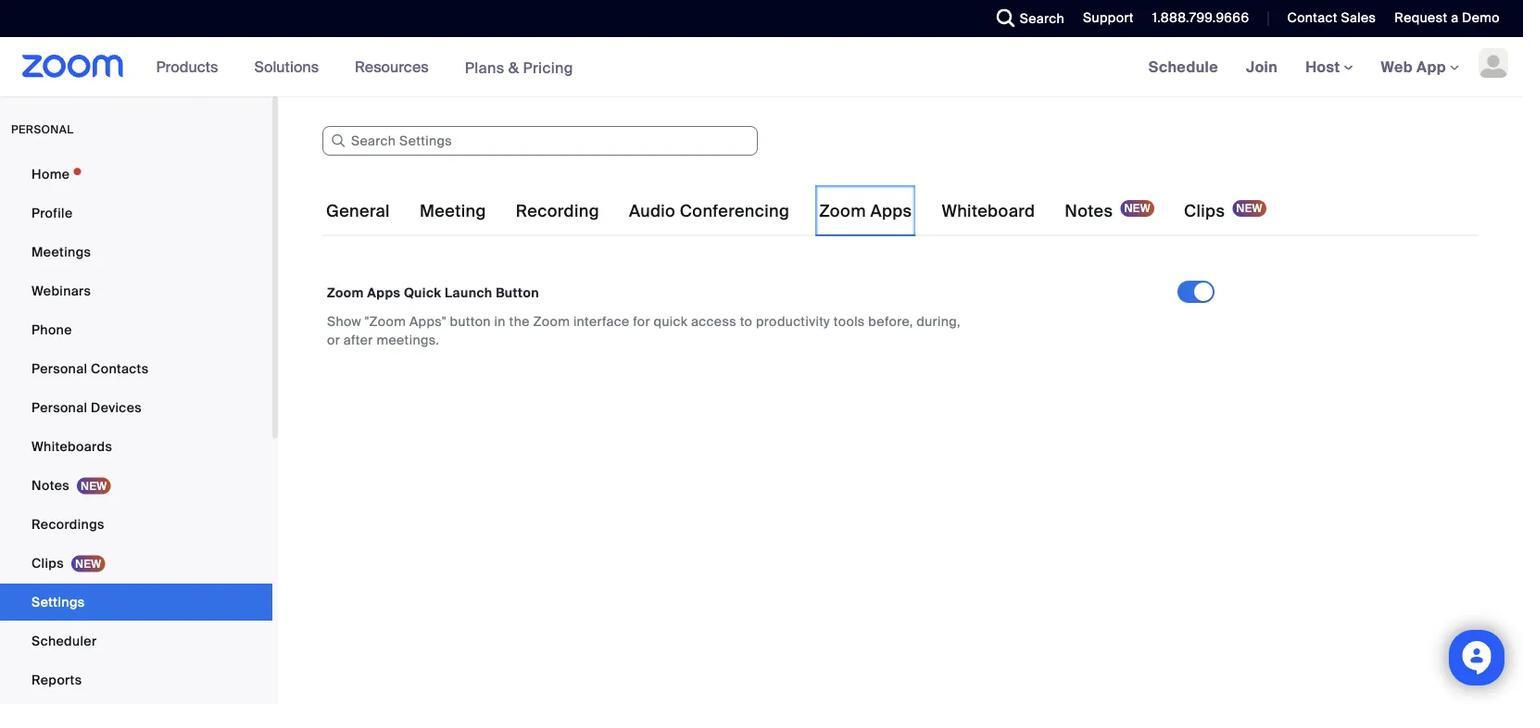Task type: describe. For each thing, give the bounding box(es) containing it.
or
[[327, 331, 340, 348]]

clips inside tabs of my account settings page tab list
[[1185, 201, 1226, 222]]

scheduler
[[32, 633, 97, 650]]

recordings link
[[0, 506, 272, 543]]

quick
[[654, 313, 688, 330]]

schedule link
[[1135, 37, 1233, 96]]

demo
[[1463, 9, 1501, 26]]

before,
[[869, 313, 914, 330]]

zoom apps
[[820, 201, 912, 222]]

search button
[[983, 0, 1070, 37]]

notes inside personal menu menu
[[32, 477, 70, 494]]

show
[[327, 313, 361, 330]]

webinars
[[32, 282, 91, 299]]

zoom for zoom apps
[[820, 201, 866, 222]]

profile picture image
[[1479, 48, 1509, 78]]

resources button
[[355, 37, 437, 96]]

general
[[326, 201, 390, 222]]

join
[[1247, 57, 1278, 76]]

clips inside personal menu menu
[[32, 555, 64, 572]]

productivity
[[756, 313, 831, 330]]

interface
[[574, 313, 630, 330]]

the
[[509, 313, 530, 330]]

Search Settings text field
[[323, 126, 758, 156]]

plans
[[465, 58, 505, 77]]

request
[[1395, 9, 1448, 26]]

personal contacts
[[32, 360, 149, 377]]

sales
[[1342, 9, 1377, 26]]

zoom logo image
[[22, 55, 124, 78]]

clips link
[[0, 545, 272, 582]]

apps"
[[410, 313, 447, 330]]

banner containing products
[[0, 37, 1524, 98]]

tabs of my account settings page tab list
[[323, 185, 1271, 237]]

personal devices
[[32, 399, 142, 416]]

web app button
[[1382, 57, 1460, 76]]

settings link
[[0, 584, 272, 621]]

audio conferencing
[[629, 201, 790, 222]]

launch
[[445, 284, 493, 301]]

for
[[633, 313, 651, 330]]

products button
[[156, 37, 227, 96]]

meeting
[[420, 201, 486, 222]]

meetings
[[32, 243, 91, 260]]

home
[[32, 165, 70, 183]]

button
[[496, 284, 539, 301]]

phone
[[32, 321, 72, 338]]

host button
[[1306, 57, 1354, 76]]

access
[[691, 313, 737, 330]]

a
[[1452, 9, 1459, 26]]

reports
[[32, 672, 82, 689]]

after
[[344, 331, 373, 348]]

schedule
[[1149, 57, 1219, 76]]

contact
[[1288, 9, 1338, 26]]

personal menu menu
[[0, 156, 272, 701]]

meetings navigation
[[1135, 37, 1524, 98]]

phone link
[[0, 311, 272, 348]]

"zoom
[[365, 313, 406, 330]]

recordings
[[32, 516, 104, 533]]

product information navigation
[[142, 37, 588, 98]]

apps for zoom apps quick launch button
[[367, 284, 401, 301]]



Task type: vqa. For each thing, say whether or not it's contained in the screenshot.
topmost Personal
yes



Task type: locate. For each thing, give the bounding box(es) containing it.
support link
[[1070, 0, 1139, 37], [1084, 9, 1134, 26]]

apps
[[871, 201, 912, 222], [367, 284, 401, 301]]

notes
[[1065, 201, 1114, 222], [32, 477, 70, 494]]

1 horizontal spatial clips
[[1185, 201, 1226, 222]]

0 vertical spatial personal
[[32, 360, 87, 377]]

apps for zoom apps
[[871, 201, 912, 222]]

profile link
[[0, 195, 272, 232]]

banner
[[0, 37, 1524, 98]]

contacts
[[91, 360, 149, 377]]

0 vertical spatial clips
[[1185, 201, 1226, 222]]

0 vertical spatial apps
[[871, 201, 912, 222]]

web app
[[1382, 57, 1447, 76]]

2 personal from the top
[[32, 399, 87, 416]]

apps inside tabs of my account settings page tab list
[[871, 201, 912, 222]]

notes inside tabs of my account settings page tab list
[[1065, 201, 1114, 222]]

1.888.799.9666 button
[[1139, 0, 1254, 37], [1153, 9, 1250, 26]]

personal contacts link
[[0, 350, 272, 387]]

0 horizontal spatial apps
[[367, 284, 401, 301]]

personal for personal contacts
[[32, 360, 87, 377]]

whiteboards
[[32, 438, 112, 455]]

search
[[1020, 10, 1065, 27]]

quick
[[404, 284, 442, 301]]

button
[[450, 313, 491, 330]]

personal
[[11, 122, 74, 137]]

personal down phone
[[32, 360, 87, 377]]

request a demo
[[1395, 9, 1501, 26]]

0 horizontal spatial clips
[[32, 555, 64, 572]]

1 personal from the top
[[32, 360, 87, 377]]

personal up whiteboards
[[32, 399, 87, 416]]

plans & pricing
[[465, 58, 574, 77]]

tools
[[834, 313, 865, 330]]

host
[[1306, 57, 1344, 76]]

meetings link
[[0, 234, 272, 271]]

settings
[[32, 594, 85, 611]]

meetings.
[[377, 331, 440, 348]]

webinars link
[[0, 272, 272, 310]]

profile
[[32, 204, 73, 222]]

pricing
[[523, 58, 574, 77]]

1 vertical spatial personal
[[32, 399, 87, 416]]

zoom
[[820, 201, 866, 222], [327, 284, 364, 301], [533, 313, 570, 330]]

solutions button
[[254, 37, 327, 96]]

1 vertical spatial notes
[[32, 477, 70, 494]]

audio
[[629, 201, 676, 222]]

web
[[1382, 57, 1413, 76]]

personal devices link
[[0, 389, 272, 426]]

1 horizontal spatial apps
[[871, 201, 912, 222]]

contact sales
[[1288, 9, 1377, 26]]

2 horizontal spatial zoom
[[820, 201, 866, 222]]

resources
[[355, 57, 429, 76]]

0 horizontal spatial notes
[[32, 477, 70, 494]]

in
[[495, 313, 506, 330]]

1 vertical spatial zoom
[[327, 284, 364, 301]]

personal for personal devices
[[32, 399, 87, 416]]

to
[[740, 313, 753, 330]]

clips
[[1185, 201, 1226, 222], [32, 555, 64, 572]]

during,
[[917, 313, 961, 330]]

&
[[509, 58, 519, 77]]

show "zoom apps" button in the zoom interface for quick access to productivity tools before, during, or after meetings.
[[327, 313, 961, 348]]

join link
[[1233, 37, 1292, 96]]

scheduler link
[[0, 623, 272, 660]]

2 vertical spatial zoom
[[533, 313, 570, 330]]

zoom for zoom apps quick launch button
[[327, 284, 364, 301]]

request a demo link
[[1381, 0, 1524, 37], [1395, 9, 1501, 26]]

recording
[[516, 201, 600, 222]]

1 horizontal spatial zoom
[[533, 313, 570, 330]]

plans & pricing link
[[465, 58, 574, 77], [465, 58, 574, 77]]

contact sales link
[[1274, 0, 1381, 37], [1288, 9, 1377, 26]]

1 horizontal spatial notes
[[1065, 201, 1114, 222]]

notes link
[[0, 467, 272, 504]]

whiteboards link
[[0, 428, 272, 465]]

reports link
[[0, 662, 272, 699]]

whiteboard
[[942, 201, 1036, 222]]

products
[[156, 57, 218, 76]]

support
[[1084, 9, 1134, 26]]

1 vertical spatial clips
[[32, 555, 64, 572]]

0 horizontal spatial zoom
[[327, 284, 364, 301]]

home link
[[0, 156, 272, 193]]

1.888.799.9666
[[1153, 9, 1250, 26]]

solutions
[[254, 57, 319, 76]]

zoom inside tabs of my account settings page tab list
[[820, 201, 866, 222]]

0 vertical spatial zoom
[[820, 201, 866, 222]]

personal
[[32, 360, 87, 377], [32, 399, 87, 416]]

zoom apps quick launch button
[[327, 284, 539, 301]]

zoom inside show "zoom apps" button in the zoom interface for quick access to productivity tools before, during, or after meetings.
[[533, 313, 570, 330]]

0 vertical spatial notes
[[1065, 201, 1114, 222]]

conferencing
[[680, 201, 790, 222]]

1 vertical spatial apps
[[367, 284, 401, 301]]

app
[[1417, 57, 1447, 76]]

devices
[[91, 399, 142, 416]]



